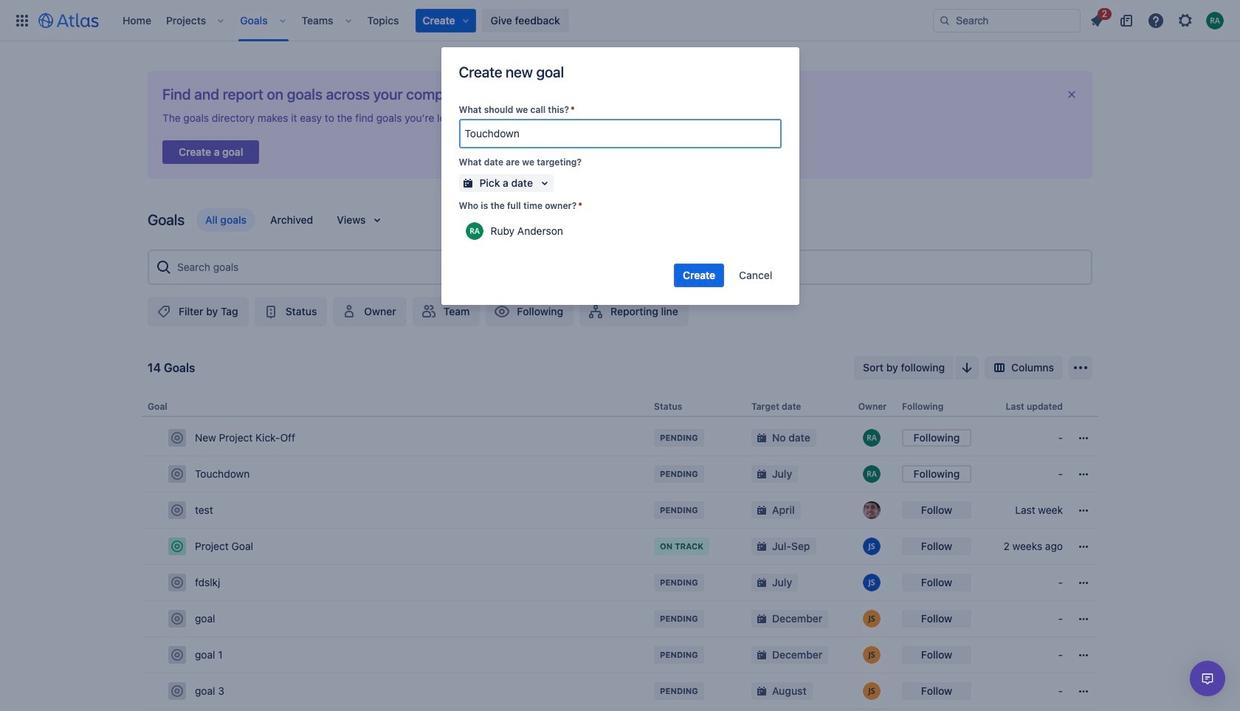 Task type: locate. For each thing, give the bounding box(es) containing it.
None field
[[461, 120, 780, 147]]

top element
[[9, 0, 934, 41]]

banner
[[0, 0, 1241, 41]]

close banner image
[[1067, 89, 1078, 100]]

reverse sort order image
[[959, 359, 976, 377]]

Search goals field
[[173, 254, 1086, 281]]

None search field
[[934, 8, 1081, 32]]

Search field
[[934, 8, 1081, 32]]

following image
[[494, 303, 511, 321]]

status image
[[262, 303, 280, 321]]



Task type: vqa. For each thing, say whether or not it's contained in the screenshot.
Goals
no



Task type: describe. For each thing, give the bounding box(es) containing it.
help image
[[1148, 11, 1166, 29]]

open intercom messenger image
[[1200, 670, 1217, 688]]

label image
[[155, 303, 173, 321]]

search goals image
[[155, 259, 173, 276]]

search image
[[940, 14, 951, 26]]



